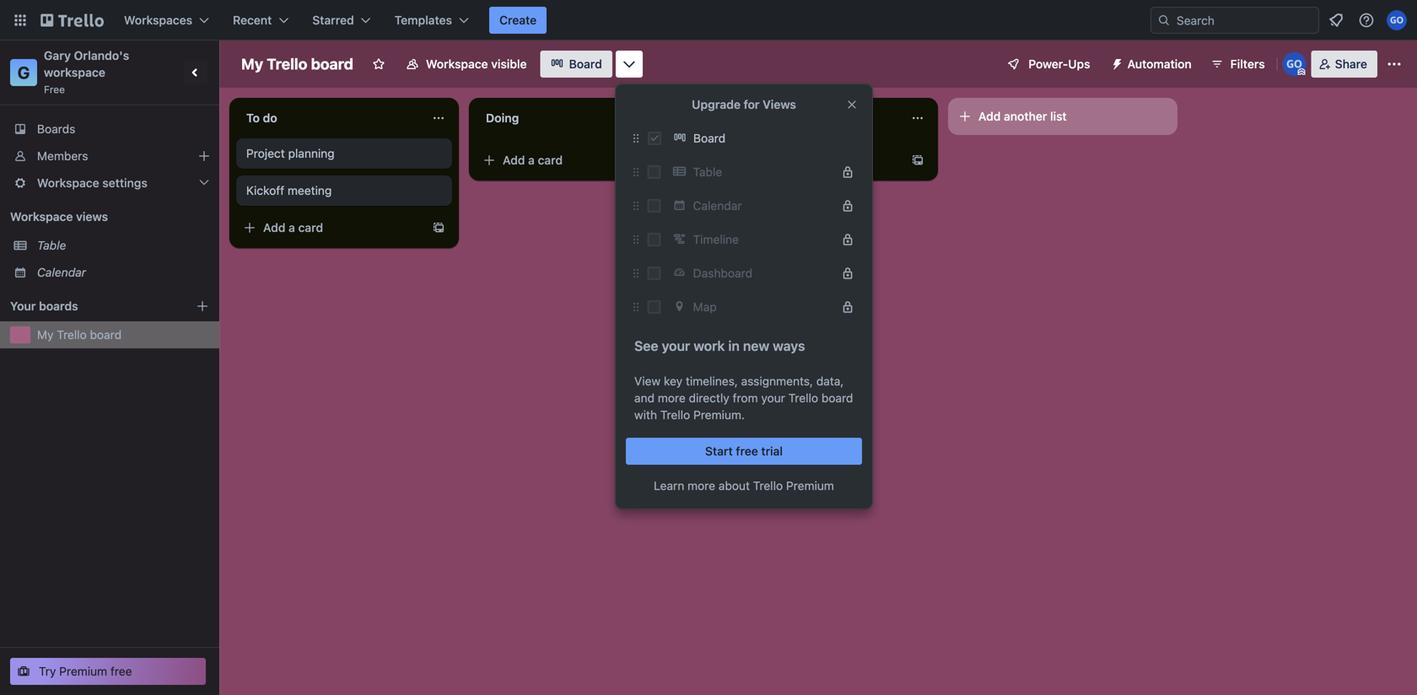 Task type: vqa. For each thing, say whether or not it's contained in the screenshot.
the match related to To do
no



Task type: locate. For each thing, give the bounding box(es) containing it.
map
[[693, 300, 717, 314]]

ups
[[1068, 57, 1091, 71]]

a for to do
[[289, 221, 295, 235]]

1 vertical spatial workspace
[[37, 176, 99, 190]]

gary orlando (garyorlando) image right open information menu 'icon'
[[1387, 10, 1407, 30]]

0 vertical spatial board
[[569, 57, 602, 71]]

see
[[634, 338, 659, 354]]

dashboard
[[693, 266, 753, 280]]

board inside view key timelines, assignments, data, and more directly from your trello board with trello premium.
[[822, 391, 853, 405]]

1 horizontal spatial premium
[[786, 479, 834, 493]]

0 horizontal spatial a
[[289, 221, 295, 235]]

workspace for workspace settings
[[37, 176, 99, 190]]

Doing text field
[[476, 105, 661, 132]]

1 horizontal spatial your
[[761, 391, 785, 405]]

0 vertical spatial my
[[241, 55, 263, 73]]

0 horizontal spatial board
[[569, 57, 602, 71]]

1 vertical spatial add
[[503, 153, 525, 167]]

1 vertical spatial board
[[694, 131, 726, 145]]

1 vertical spatial add a card button
[[236, 214, 425, 241]]

trello down assignments,
[[789, 391, 819, 405]]

table down workspace views
[[37, 238, 66, 252]]

learn
[[654, 479, 685, 493]]

my trello board down your boards with 1 items element
[[37, 328, 122, 342]]

0 horizontal spatial calendar
[[37, 265, 86, 279]]

0 horizontal spatial free
[[110, 664, 132, 678]]

power-
[[1029, 57, 1068, 71]]

gary orlando's workspace link
[[44, 49, 132, 79]]

card down meeting
[[298, 221, 323, 235]]

2 vertical spatial board
[[822, 391, 853, 405]]

free
[[736, 444, 758, 458], [110, 664, 132, 678]]

2 horizontal spatial board
[[822, 391, 853, 405]]

view
[[634, 374, 661, 388]]

a down doing text field
[[528, 153, 535, 167]]

0 horizontal spatial my trello board
[[37, 328, 122, 342]]

board down your boards with 1 items element
[[90, 328, 122, 342]]

1 horizontal spatial more
[[688, 479, 716, 493]]

0 horizontal spatial table
[[37, 238, 66, 252]]

more inside view key timelines, assignments, data, and more directly from your trello board with trello premium.
[[658, 391, 686, 405]]

0 vertical spatial create from template… image
[[672, 154, 685, 167]]

1 vertical spatial add a card
[[263, 221, 323, 235]]

0 vertical spatial board link
[[541, 51, 612, 78]]

1 horizontal spatial board link
[[668, 125, 862, 152]]

0 horizontal spatial card
[[298, 221, 323, 235]]

0 vertical spatial workspace
[[426, 57, 488, 71]]

0 horizontal spatial add
[[263, 221, 286, 235]]

for
[[744, 97, 760, 111]]

workspace navigation collapse icon image
[[184, 61, 208, 84]]

add a card for doing
[[503, 153, 563, 167]]

power-ups button
[[995, 51, 1101, 78]]

0 horizontal spatial board
[[90, 328, 122, 342]]

premium right try
[[59, 664, 107, 678]]

board down upgrade
[[694, 131, 726, 145]]

filters button
[[1206, 51, 1270, 78]]

1 vertical spatial more
[[688, 479, 716, 493]]

2 vertical spatial workspace
[[10, 210, 73, 224]]

2 horizontal spatial add
[[979, 109, 1001, 123]]

your boards with 1 items element
[[10, 296, 170, 316]]

your right see
[[662, 338, 690, 354]]

premium
[[786, 479, 834, 493], [59, 664, 107, 678]]

1 horizontal spatial my trello board
[[241, 55, 354, 73]]

0 vertical spatial calendar
[[693, 199, 742, 213]]

free right try
[[110, 664, 132, 678]]

add down kickoff
[[263, 221, 286, 235]]

board inside text box
[[311, 55, 354, 73]]

1 vertical spatial your
[[761, 391, 785, 405]]

your
[[662, 338, 690, 354], [761, 391, 785, 405]]

gary orlando (garyorlando) image
[[1387, 10, 1407, 30], [1283, 52, 1307, 76]]

free left trial
[[736, 444, 758, 458]]

create
[[500, 13, 537, 27]]

1 horizontal spatial board
[[694, 131, 726, 145]]

1 horizontal spatial board
[[311, 55, 354, 73]]

1 horizontal spatial add
[[503, 153, 525, 167]]

add a card button down doing text field
[[476, 147, 665, 174]]

Done text field
[[715, 105, 901, 132]]

1 vertical spatial free
[[110, 664, 132, 678]]

workspace
[[426, 57, 488, 71], [37, 176, 99, 190], [10, 210, 73, 224]]

add a card button down "kickoff meeting" link at left top
[[236, 214, 425, 241]]

1 vertical spatial a
[[289, 221, 295, 235]]

my inside board name text box
[[241, 55, 263, 73]]

board
[[311, 55, 354, 73], [90, 328, 122, 342], [822, 391, 853, 405]]

1 horizontal spatial add a card button
[[476, 147, 665, 174]]

add board image
[[196, 300, 209, 313]]

board left "customize views" image
[[569, 57, 602, 71]]

my down your boards
[[37, 328, 54, 342]]

a down kickoff meeting
[[289, 221, 295, 235]]

1 vertical spatial table
[[37, 238, 66, 252]]

a
[[528, 153, 535, 167], [289, 221, 295, 235]]

0 horizontal spatial premium
[[59, 664, 107, 678]]

0 vertical spatial gary orlando (garyorlando) image
[[1387, 10, 1407, 30]]

kickoff meeting link
[[246, 182, 442, 199]]

workspace for workspace views
[[10, 210, 73, 224]]

your boards
[[10, 299, 78, 313]]

0 horizontal spatial your
[[662, 338, 690, 354]]

add a card down doing
[[503, 153, 563, 167]]

trello right about
[[753, 479, 783, 493]]

about
[[719, 479, 750, 493]]

try premium free button
[[10, 658, 206, 685]]

primary element
[[0, 0, 1417, 40]]

1 horizontal spatial a
[[528, 153, 535, 167]]

views
[[763, 97, 796, 111]]

trello down recent popup button
[[267, 55, 307, 73]]

add another list button
[[948, 98, 1178, 135]]

visible
[[491, 57, 527, 71]]

workspace left views
[[10, 210, 73, 224]]

my
[[241, 55, 263, 73], [37, 328, 54, 342]]

calendar up 'boards'
[[37, 265, 86, 279]]

templates
[[395, 13, 452, 27]]

create from template… image
[[672, 154, 685, 167], [432, 221, 445, 235]]

workspaces button
[[114, 7, 219, 34]]

2 vertical spatial add
[[263, 221, 286, 235]]

trello
[[267, 55, 307, 73], [57, 328, 87, 342], [789, 391, 819, 405], [660, 408, 690, 422], [753, 479, 783, 493]]

add left another at the right
[[979, 109, 1001, 123]]

table up timeline
[[693, 165, 722, 179]]

trello inside board name text box
[[267, 55, 307, 73]]

start free trial
[[705, 444, 783, 458]]

board
[[569, 57, 602, 71], [694, 131, 726, 145]]

timelines,
[[686, 374, 738, 388]]

0 vertical spatial premium
[[786, 479, 834, 493]]

orlando's
[[74, 49, 129, 62]]

workspace inside button
[[426, 57, 488, 71]]

1 vertical spatial calendar
[[37, 265, 86, 279]]

1 horizontal spatial table
[[693, 165, 722, 179]]

1 vertical spatial create from template… image
[[432, 221, 445, 235]]

add a card button
[[476, 147, 665, 174], [236, 214, 425, 241]]

add down doing
[[503, 153, 525, 167]]

card for doing
[[538, 153, 563, 167]]

card
[[538, 153, 563, 167], [298, 221, 323, 235]]

view key timelines, assignments, data, and more directly from your trello board with trello premium.
[[634, 374, 853, 422]]

gary orlando (garyorlando) image right filters
[[1283, 52, 1307, 76]]

star or unstar board image
[[372, 57, 386, 71]]

1 vertical spatial card
[[298, 221, 323, 235]]

0 vertical spatial add a card
[[503, 153, 563, 167]]

0 horizontal spatial more
[[658, 391, 686, 405]]

To do text field
[[236, 105, 422, 132]]

0 vertical spatial more
[[658, 391, 686, 405]]

my trello board
[[241, 55, 354, 73], [37, 328, 122, 342]]

my trello board inside board name text box
[[241, 55, 354, 73]]

show menu image
[[1386, 56, 1403, 73]]

your inside view key timelines, assignments, data, and more directly from your trello board with trello premium.
[[761, 391, 785, 405]]

workspace settings
[[37, 176, 148, 190]]

1 horizontal spatial create from template… image
[[672, 154, 685, 167]]

1 horizontal spatial add a card
[[503, 153, 563, 167]]

0 horizontal spatial gary orlando (garyorlando) image
[[1283, 52, 1307, 76]]

card down doing text field
[[538, 153, 563, 167]]

more
[[658, 391, 686, 405], [688, 479, 716, 493]]

0 notifications image
[[1326, 10, 1347, 30]]

my trello board down starred
[[241, 55, 354, 73]]

workspace down templates dropdown button
[[426, 57, 488, 71]]

workspace inside popup button
[[37, 176, 99, 190]]

gary
[[44, 49, 71, 62]]

your down assignments,
[[761, 391, 785, 405]]

switch to… image
[[12, 12, 29, 29]]

1 horizontal spatial card
[[538, 153, 563, 167]]

members
[[37, 149, 88, 163]]

more right learn
[[688, 479, 716, 493]]

list
[[1050, 109, 1067, 123]]

trello inside my trello board link
[[57, 328, 87, 342]]

0 vertical spatial your
[[662, 338, 690, 354]]

board down data,
[[822, 391, 853, 405]]

create from template… image for doing
[[672, 154, 685, 167]]

premium inside button
[[59, 664, 107, 678]]

1 vertical spatial my
[[37, 328, 54, 342]]

0 vertical spatial a
[[528, 153, 535, 167]]

share
[[1335, 57, 1368, 71]]

workspace down members
[[37, 176, 99, 190]]

1 vertical spatial premium
[[59, 664, 107, 678]]

your
[[10, 299, 36, 313]]

1 horizontal spatial my
[[241, 55, 263, 73]]

0 vertical spatial my trello board
[[241, 55, 354, 73]]

premium down start free trial link
[[786, 479, 834, 493]]

card for to do
[[298, 221, 323, 235]]

0 vertical spatial board
[[311, 55, 354, 73]]

0 horizontal spatial add a card
[[263, 221, 323, 235]]

more down the key at the left bottom of the page
[[658, 391, 686, 405]]

create from template… image for to do
[[432, 221, 445, 235]]

add a card down kickoff meeting
[[263, 221, 323, 235]]

0 vertical spatial free
[[736, 444, 758, 458]]

trial
[[761, 444, 783, 458]]

add
[[979, 109, 1001, 123], [503, 153, 525, 167], [263, 221, 286, 235]]

create button
[[489, 7, 547, 34]]

work
[[694, 338, 725, 354]]

add for to do
[[263, 221, 286, 235]]

board link
[[541, 51, 612, 78], [668, 125, 862, 152]]

workspace visible button
[[396, 51, 537, 78]]

upgrade for views
[[692, 97, 796, 111]]

trello down 'boards'
[[57, 328, 87, 342]]

workspace views
[[10, 210, 108, 224]]

board down starred
[[311, 55, 354, 73]]

my down recent
[[241, 55, 263, 73]]

project planning link
[[246, 145, 442, 162]]

trello inside learn more about trello premium link
[[753, 479, 783, 493]]

0 horizontal spatial create from template… image
[[432, 221, 445, 235]]

share button
[[1312, 51, 1378, 78]]

0 vertical spatial add
[[979, 109, 1001, 123]]

0 vertical spatial add a card button
[[476, 147, 665, 174]]

1 horizontal spatial gary orlando (garyorlando) image
[[1387, 10, 1407, 30]]

Search field
[[1171, 8, 1319, 33]]

board link left "customize views" image
[[541, 51, 612, 78]]

calendar up timeline
[[693, 199, 742, 213]]

board link down the for
[[668, 125, 862, 152]]

0 horizontal spatial add a card button
[[236, 214, 425, 241]]

0 horizontal spatial board link
[[541, 51, 612, 78]]

0 vertical spatial card
[[538, 153, 563, 167]]



Task type: describe. For each thing, give the bounding box(es) containing it.
create from template… image
[[911, 154, 925, 167]]

close popover image
[[845, 98, 859, 111]]

start free trial link
[[626, 438, 862, 465]]

trello right with
[[660, 408, 690, 422]]

calendar link
[[37, 264, 209, 281]]

search image
[[1158, 13, 1171, 27]]

recent
[[233, 13, 272, 27]]

data,
[[817, 374, 844, 388]]

free
[[44, 84, 65, 95]]

workspace
[[44, 65, 105, 79]]

g link
[[10, 59, 37, 86]]

to
[[246, 111, 260, 125]]

1 horizontal spatial free
[[736, 444, 758, 458]]

try
[[39, 664, 56, 678]]

ways
[[773, 338, 805, 354]]

start
[[705, 444, 733, 458]]

boards
[[39, 299, 78, 313]]

customize views image
[[621, 56, 638, 73]]

calendar inside calendar link
[[37, 265, 86, 279]]

free inside button
[[110, 664, 132, 678]]

templates button
[[384, 7, 479, 34]]

g
[[17, 62, 30, 82]]

Board name text field
[[233, 51, 362, 78]]

upgrade
[[692, 97, 741, 111]]

0 horizontal spatial my
[[37, 328, 54, 342]]

project
[[246, 146, 285, 160]]

back to home image
[[40, 7, 104, 34]]

workspace settings button
[[0, 170, 219, 197]]

settings
[[102, 176, 148, 190]]

add a card for to do
[[263, 221, 323, 235]]

open information menu image
[[1358, 12, 1375, 29]]

workspace visible
[[426, 57, 527, 71]]

views
[[76, 210, 108, 224]]

0 vertical spatial table
[[693, 165, 722, 179]]

kickoff
[[246, 184, 284, 197]]

this member is an admin of this board. image
[[1298, 68, 1306, 76]]

workspace for workspace visible
[[426, 57, 488, 71]]

starred
[[312, 13, 354, 27]]

timeline
[[693, 232, 739, 246]]

learn more about trello premium
[[654, 479, 834, 493]]

try premium free
[[39, 664, 132, 678]]

boards link
[[0, 116, 219, 143]]

key
[[664, 374, 683, 388]]

filters
[[1231, 57, 1265, 71]]

members link
[[0, 143, 219, 170]]

from
[[733, 391, 758, 405]]

another
[[1004, 109, 1047, 123]]

directly
[[689, 391, 730, 405]]

my trello board link
[[37, 327, 209, 343]]

add another list
[[979, 109, 1067, 123]]

meeting
[[288, 184, 332, 197]]

to do
[[246, 111, 277, 125]]

recent button
[[223, 7, 299, 34]]

premium.
[[694, 408, 745, 422]]

1 vertical spatial gary orlando (garyorlando) image
[[1283, 52, 1307, 76]]

1 horizontal spatial calendar
[[693, 199, 742, 213]]

automation
[[1128, 57, 1192, 71]]

done
[[726, 111, 755, 125]]

boards
[[37, 122, 75, 136]]

planning
[[288, 146, 335, 160]]

starred button
[[302, 7, 381, 34]]

add a card button for to do
[[236, 214, 425, 241]]

kickoff meeting
[[246, 184, 332, 197]]

see your work in new ways
[[634, 338, 805, 354]]

a for doing
[[528, 153, 535, 167]]

new
[[743, 338, 770, 354]]

automation button
[[1104, 51, 1202, 78]]

table link
[[37, 237, 209, 254]]

and
[[634, 391, 655, 405]]

1 vertical spatial board link
[[668, 125, 862, 152]]

doing
[[486, 111, 519, 125]]

project planning
[[246, 146, 335, 160]]

learn more about trello premium link
[[654, 478, 834, 494]]

gary orlando's workspace free
[[44, 49, 132, 95]]

do
[[263, 111, 277, 125]]

add inside add another list button
[[979, 109, 1001, 123]]

workspaces
[[124, 13, 192, 27]]

1 vertical spatial board
[[90, 328, 122, 342]]

add for doing
[[503, 153, 525, 167]]

sm image
[[1104, 51, 1128, 74]]

with
[[634, 408, 657, 422]]

power-ups
[[1029, 57, 1091, 71]]

in
[[728, 338, 740, 354]]

1 vertical spatial my trello board
[[37, 328, 122, 342]]

add a card button for doing
[[476, 147, 665, 174]]

assignments,
[[741, 374, 813, 388]]



